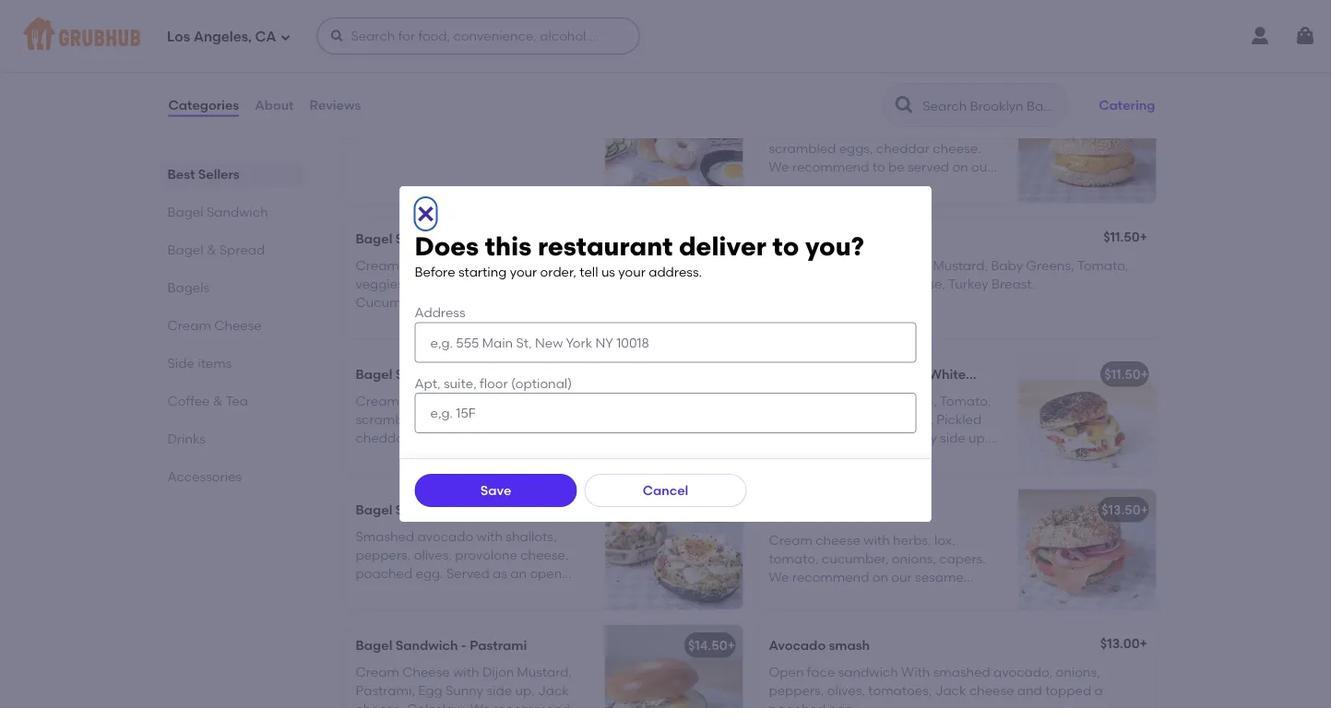 Task type: vqa. For each thing, say whether or not it's contained in the screenshot.
Upcoming
no



Task type: locate. For each thing, give the bounding box(es) containing it.
egg.
[[416, 566, 444, 582], [829, 702, 857, 709]]

tea
[[226, 393, 248, 409]]

cucumber,
[[822, 551, 889, 567]]

0 vertical spatial peppers,
[[356, 548, 411, 563]]

face down avocado smash
[[807, 665, 836, 680]]

capers,
[[820, 431, 869, 446]]

$10.50 + for cream cheese veggie with pickled veggies, tomato, pickled onions, cucumber.
[[688, 231, 735, 247]]

bagel inside "button"
[[356, 99, 393, 115]]

onions, down 'herbs,'
[[892, 551, 937, 567]]

sandwich inside the bagel sandwich - build your own "button"
[[396, 99, 458, 115]]

us
[[602, 264, 616, 280]]

poached down smashed
[[356, 566, 413, 582]]

bagel.
[[769, 589, 809, 604], [439, 604, 478, 619]]

your left own
[[505, 99, 533, 115]]

2 vertical spatial to
[[557, 585, 570, 601]]

scrambled
[[769, 141, 836, 156]]

sandwich up avocado,
[[809, 367, 872, 383]]

(optional)
[[511, 376, 572, 391]]

& inside button
[[602, 367, 612, 383]]

0 vertical spatial egg.
[[416, 566, 444, 582]]

1 vertical spatial poached
[[769, 702, 826, 709]]

0 vertical spatial $13.00 +
[[688, 503, 735, 518]]

onions, inside open face sandwich  with smashed avocado, onions, peppers, olives, tomatoes, jack cheese and topped a poached egg.
[[1056, 665, 1101, 680]]

1 vertical spatial to
[[773, 231, 799, 262]]

egg down fish
[[872, 431, 896, 446]]

sandwich up cucumber,
[[809, 506, 872, 522]]

with for smashed avocado with shallots, peppers, olives, provolone cheese, poached egg. served as an open face sandwich. we recommend to use our plain bagel.
[[477, 529, 503, 545]]

$13.00 + down cancel
[[688, 503, 735, 518]]

0 horizontal spatial tomato,
[[410, 276, 462, 292]]

recommend down cucumber,
[[793, 570, 870, 586]]

$13.00
[[688, 503, 728, 518], [1101, 637, 1140, 652]]

tomato, down fish in the bottom right of the page
[[940, 393, 992, 409]]

veggie
[[470, 231, 514, 247]]

- for bagel sandwich - bacon egg avocado & cheese
[[461, 367, 467, 383]]

dijon down pastrami
[[483, 665, 514, 680]]

- up the avocado
[[461, 503, 467, 518]]

1 vertical spatial bagel
[[769, 468, 805, 484]]

on down cucumber,
[[873, 570, 889, 586]]

0 horizontal spatial peppers,
[[356, 548, 411, 563]]

0 vertical spatial on
[[953, 159, 969, 175]]

coffee
[[168, 393, 210, 409]]

sandwich.
[[387, 585, 450, 601]]

cream down bagels
[[168, 317, 211, 333]]

1 jack from the left
[[538, 683, 569, 699]]

1 vertical spatial svg image
[[415, 203, 437, 225]]

dijon inside cream cheese with dijon mustard, baby greens, tomato, pickled onions, brie cheese, turkey breast.
[[899, 258, 930, 273]]

0 horizontal spatial onions,
[[892, 551, 937, 567]]

with for cream cheese with herbs, lox, tomato, cucumber, onions, capers. we recommend on our sesame bagel.
[[864, 533, 890, 548]]

cheese down smashed
[[970, 683, 1015, 699]]

pastrami
[[470, 638, 527, 654]]

sunny inside cream cheese with garlic, tomato, avocado, white fish salad, pickled onions, capers, egg sunny side up. we recommend in our everything bagel
[[899, 431, 937, 446]]

- down the "everything"
[[835, 231, 840, 247]]

side inside cream cheese with dijon mustard, pastrami, egg sunny side up, jack cheese, coleslaw. we recomme
[[487, 683, 512, 699]]

1 vertical spatial tomato,
[[410, 276, 462, 292]]

onions, inside "cream cheese veggie with pickled veggies, tomato, pickled onions, cucumber."
[[513, 276, 560, 292]]

egg up garlic,
[[883, 96, 908, 111]]

0 horizontal spatial bagel
[[769, 468, 805, 484]]

0 horizontal spatial $10.50 +
[[688, 231, 735, 247]]

0 vertical spatial $10.50 +
[[1102, 96, 1149, 111]]

mustard, up cheese,
[[934, 258, 988, 273]]

cheese inside the cream cheese with herbs, lox, tomato, cucumber, onions, capers. we recommend on our sesame bagel.
[[816, 533, 861, 548]]

white left fish in the bottom right of the page
[[929, 367, 966, 383]]

bagel inside cream cheese with garlic, tomato, avocado, white fish salad, pickled onions, capers, egg sunny side up. we recommend in our everything bagel
[[769, 468, 805, 484]]

0 horizontal spatial cheese,
[[356, 702, 404, 709]]

2 horizontal spatial to
[[873, 159, 886, 175]]

your inside the bagel sandwich - build your own "button"
[[505, 99, 533, 115]]

1 vertical spatial olives,
[[828, 683, 866, 699]]

0 horizontal spatial jack
[[538, 683, 569, 699]]

1 vertical spatial egg.
[[829, 702, 857, 709]]

cream for cream cheese with herbs, lox, tomato, cucumber, onions, capers. we recommend on our sesame bagel.
[[769, 533, 813, 548]]

we inside cream cheese with garlic, tomato, avocado, white fish salad, pickled onions, capers, egg sunny side up. we recommend in our everything bagel
[[769, 449, 790, 465]]

you?
[[806, 231, 865, 262]]

0 vertical spatial face
[[356, 585, 384, 601]]

with up cucumber,
[[864, 533, 890, 548]]

1 vertical spatial on
[[873, 570, 889, 586]]

items
[[198, 355, 232, 371]]

$14.50
[[688, 638, 728, 654]]

0 horizontal spatial $10.50
[[688, 231, 728, 247]]

+ for cream cheese with herbs, lox, tomato, cucumber, onions, capers. we recommend on our sesame bagel.
[[1141, 503, 1149, 518]]

with down bagel sandwich - pastrami
[[453, 665, 480, 680]]

poached inside open face sandwich  with smashed avocado, onions, peppers, olives, tomatoes, jack cheese and topped a poached egg.
[[769, 702, 826, 709]]

sandwich
[[402, 40, 498, 63], [809, 96, 872, 111], [396, 99, 458, 115], [207, 204, 268, 220], [396, 231, 458, 247], [769, 231, 832, 247], [396, 367, 458, 383], [809, 367, 872, 383], [396, 503, 458, 518], [809, 506, 872, 522], [396, 638, 458, 654]]

we up the "everything"
[[769, 159, 790, 175]]

our left sesame
[[892, 570, 912, 586]]

& up garlic,
[[911, 96, 921, 111]]

0 horizontal spatial to
[[557, 585, 570, 601]]

e,g. 15F search field
[[415, 393, 917, 434]]

brie inside cream cheese with dijon mustard, baby greens, tomato, pickled onions, brie cheese, turkey breast.
[[868, 276, 892, 292]]

face up use
[[356, 585, 384, 601]]

0 horizontal spatial olives,
[[414, 548, 452, 563]]

cream cheese with dijon mustard, baby greens, tomato, pickled onions, brie cheese, turkey breast.
[[769, 258, 1129, 292]]

catering
[[1099, 97, 1156, 113]]

sellers
[[198, 166, 240, 182]]

bagel
[[341, 40, 398, 63], [769, 96, 806, 111], [356, 99, 393, 115], [168, 204, 204, 220], [356, 231, 393, 247], [168, 242, 204, 257], [356, 367, 393, 383], [769, 367, 806, 383], [356, 503, 393, 518], [769, 506, 806, 522], [356, 638, 393, 654]]

with inside smashed avocado with shallots, peppers, olives, provolone cheese, poached egg. served as an open face sandwich. we recommend to use our plain bagel.
[[477, 529, 503, 545]]

0 vertical spatial sunny
[[899, 431, 937, 446]]

cheese, down pastrami,
[[356, 702, 404, 709]]

1 horizontal spatial $10.50 +
[[1102, 96, 1149, 111]]

bagel sandwich inside the bagel sandwich tab
[[168, 204, 268, 220]]

cheese,
[[895, 276, 946, 292]]

0 horizontal spatial side
[[487, 683, 512, 699]]

cream up 'tomato,' at the bottom of the page
[[769, 533, 813, 548]]

sandwich - turkey & brie
[[769, 231, 925, 247]]

2 jack from the left
[[936, 683, 967, 699]]

bagel sandwich - bacon egg avocado & cheese button
[[345, 355, 743, 475]]

egg. up sandwich.
[[416, 566, 444, 582]]

bagels tab
[[168, 278, 297, 297]]

provolone
[[455, 548, 518, 563]]

open
[[530, 566, 562, 582]]

pickled down you?
[[769, 276, 814, 292]]

jack inside cream cheese with dijon mustard, pastrami, egg sunny side up, jack cheese, coleslaw. we recomme
[[538, 683, 569, 699]]

sandwich up before
[[396, 231, 458, 247]]

smashed avocado with shallots, peppers, olives, provolone cheese, poached egg. served as an open face sandwich. we recommend to use our plain bagel.
[[356, 529, 570, 619]]

avocado right "floor"
[[542, 367, 598, 383]]

mustard, inside cream cheese with dijon mustard, baby greens, tomato, pickled onions, brie cheese, turkey breast.
[[934, 258, 988, 273]]

poached down open
[[769, 702, 826, 709]]

bagels
[[168, 280, 210, 295]]

0 vertical spatial turkey
[[843, 231, 884, 247]]

0 vertical spatial tomato,
[[1078, 258, 1129, 273]]

cheese inside bagel sandwich - bacon egg avocado & cheese button
[[615, 367, 660, 383]]

-
[[875, 96, 880, 111], [461, 99, 467, 115], [461, 231, 467, 247], [835, 231, 840, 247], [461, 367, 467, 383], [875, 367, 880, 383], [461, 503, 467, 518], [875, 506, 880, 522], [461, 638, 467, 654]]

- left smoke
[[875, 367, 880, 383]]

cheese down the sandwich - turkey & brie
[[816, 258, 864, 273]]

mustard, for bagel sandwich - pastrami
[[517, 665, 572, 680]]

1 vertical spatial $13.00
[[1101, 637, 1140, 652]]

+ for smashed avocado with shallots, peppers, olives, provolone cheese, poached egg. served as an open face sandwich. we recommend to use our plain bagel.
[[728, 503, 735, 518]]

svg image
[[280, 32, 291, 43], [415, 203, 437, 225]]

svg image
[[1295, 25, 1317, 47], [330, 29, 345, 43]]

1 horizontal spatial with
[[902, 665, 931, 680]]

cream for cream cheese with dijon mustard, baby greens, tomato, pickled onions, brie cheese, turkey breast.
[[769, 258, 813, 273]]

1 vertical spatial onions,
[[1056, 665, 1101, 680]]

mustard, inside cream cheese with dijon mustard, pastrami, egg sunny side up, jack cheese, coleslaw. we recomme
[[517, 665, 572, 680]]

sunny up coleslaw.
[[446, 683, 484, 699]]

bagel for veggie
[[356, 231, 393, 247]]

cheese inside cream cheese with garlic, scrambled eggs, cheddar cheese. we recommend to be served on our everything bagel
[[816, 122, 861, 138]]

1 vertical spatial smash
[[829, 638, 870, 654]]

tomato, inside "cream cheese veggie with pickled veggies, tomato, pickled onions, cucumber."
[[410, 276, 462, 292]]

recommend down eggs,
[[793, 159, 870, 175]]

we down the served
[[453, 585, 474, 601]]

0 horizontal spatial mustard,
[[517, 665, 572, 680]]

brie up cheese,
[[900, 231, 925, 247]]

cream up scrambled
[[769, 122, 813, 138]]

olives, down 'sandwich'
[[828, 683, 866, 699]]

jack for up,
[[538, 683, 569, 699]]

0 horizontal spatial onions,
[[513, 276, 560, 292]]

1 horizontal spatial $13.00 +
[[1101, 637, 1148, 652]]

0 vertical spatial avocado
[[542, 367, 598, 383]]

$10.50 for cream cheese with garlic, scrambled eggs, cheddar cheese. we recommend to be served on our everything bagel
[[1102, 96, 1141, 111]]

save
[[481, 483, 512, 499]]

cream up pastrami,
[[356, 665, 399, 680]]

jack right up,
[[538, 683, 569, 699]]

egg. inside smashed avocado with shallots, peppers, olives, provolone cheese, poached egg. served as an open face sandwich. we recommend to use our plain bagel.
[[416, 566, 444, 582]]

with down the sandwich - turkey & brie
[[867, 258, 896, 273]]

Search Brooklyn Bagel Bakery search field
[[921, 97, 1063, 114]]

2 vertical spatial tomato,
[[940, 393, 992, 409]]

cheese down bagel sandwich - veggie
[[403, 258, 448, 273]]

be
[[889, 159, 905, 175]]

with inside cream cheese with dijon mustard, pastrami, egg sunny side up, jack cheese, coleslaw. we recomme
[[453, 665, 480, 680]]

bagel sandwich - build your own image
[[605, 83, 743, 203]]

sandwich inside bagel sandwich - bacon egg avocado & cheese button
[[396, 367, 458, 383]]

tomato, inside cream cheese with garlic, tomato, avocado, white fish salad, pickled onions, capers, egg sunny side up. we recommend in our everything bagel
[[940, 393, 992, 409]]

cream cheese
[[168, 317, 262, 333]]

1 horizontal spatial avocado
[[542, 367, 598, 383]]

bagel sandwich up "bagel sandwich - build your own"
[[341, 40, 498, 63]]

sandwich up eggs,
[[809, 96, 872, 111]]

jack down smashed
[[936, 683, 967, 699]]

1 vertical spatial side
[[487, 683, 512, 699]]

side up the everything
[[941, 431, 966, 446]]

0 horizontal spatial egg.
[[416, 566, 444, 582]]

0 vertical spatial dijon
[[899, 258, 930, 273]]

cheese for bagel sandwich - lox
[[816, 533, 861, 548]]

with up fish
[[867, 393, 893, 409]]

our
[[972, 159, 992, 175], [887, 449, 908, 465], [892, 570, 912, 586], [381, 604, 401, 619]]

- inside "button"
[[461, 99, 467, 115]]

tomato, right the greens,
[[1078, 258, 1129, 273]]

- for bagel sandwich - smoke white fish salad
[[875, 367, 880, 383]]

sandwich for pastrami
[[396, 638, 458, 654]]

1 horizontal spatial on
[[953, 159, 969, 175]]

bagel sandwich - build your own button
[[345, 83, 743, 203]]

dijon inside cream cheese with dijon mustard, pastrami, egg sunny side up, jack cheese, coleslaw. we recomme
[[483, 665, 514, 680]]

1 vertical spatial sunny
[[446, 683, 484, 699]]

sunny
[[899, 431, 937, 446], [446, 683, 484, 699]]

sandwich down address
[[396, 367, 458, 383]]

cheese inside open face sandwich  with smashed avocado, onions, peppers, olives, tomatoes, jack cheese and topped a poached egg.
[[970, 683, 1015, 699]]

cheese, up the open
[[521, 548, 569, 563]]

$11.50 +
[[1104, 230, 1148, 245], [1105, 367, 1149, 383]]

we down 'tomato,' at the bottom of the page
[[769, 570, 790, 586]]

sandwich up the avocado
[[396, 503, 458, 518]]

bagel for lox
[[769, 506, 806, 522]]

pickled down veggie
[[465, 276, 510, 292]]

bagel. right plain
[[439, 604, 478, 619]]

to left be on the right top of the page
[[873, 159, 886, 175]]

garlic,
[[893, 122, 932, 138]]

1 horizontal spatial jack
[[936, 683, 967, 699]]

cream inside the cream cheese with herbs, lox, tomato, cucumber, onions, capers. we recommend on our sesame bagel.
[[769, 533, 813, 548]]

cream inside "cream cheese veggie with pickled veggies, tomato, pickled onions, cucumber."
[[356, 258, 399, 273]]

& inside "tab"
[[207, 242, 216, 257]]

cream up avocado,
[[769, 393, 813, 409]]

your
[[505, 99, 533, 115], [510, 264, 537, 280], [619, 264, 646, 280]]

0 vertical spatial $13.00
[[688, 503, 728, 518]]

with inside cream cheese with garlic, scrambled eggs, cheddar cheese. we recommend to be served on our everything bagel
[[864, 122, 890, 138]]

plain
[[404, 604, 435, 619]]

sunny inside cream cheese with dijon mustard, pastrami, egg sunny side up, jack cheese, coleslaw. we recomme
[[446, 683, 484, 699]]

cheese
[[924, 96, 972, 111], [816, 258, 864, 273], [214, 317, 262, 333], [816, 393, 864, 409], [403, 665, 450, 680]]

1 horizontal spatial mustard,
[[934, 258, 988, 273]]

our right use
[[381, 604, 401, 619]]

cheese up eggs,
[[816, 122, 861, 138]]

+ for cream cheese with garlic, scrambled eggs, cheddar cheese. we recommend to be served on our everything bagel
[[1141, 96, 1149, 111]]

recommend down capers,
[[793, 449, 870, 465]]

search icon image
[[894, 94, 916, 116]]

cream inside cream cheese with dijon mustard, pastrami, egg sunny side up, jack cheese, coleslaw. we recomme
[[356, 665, 399, 680]]

bagel inside tab
[[168, 204, 204, 220]]

bagel sandwich tab
[[168, 202, 297, 221]]

1 horizontal spatial sunny
[[899, 431, 937, 446]]

bagel sandwich -  egg & cheese image
[[1018, 83, 1157, 203]]

cream inside cream cheese with dijon mustard, baby greens, tomato, pickled onions, brie cheese, turkey breast.
[[769, 258, 813, 273]]

pastrami,
[[356, 683, 415, 699]]

peppers, inside open face sandwich  with smashed avocado, onions, peppers, olives, tomatoes, jack cheese and topped a poached egg.
[[769, 683, 824, 699]]

& right (optional)
[[602, 367, 612, 383]]

fish
[[871, 412, 893, 428]]

best
[[168, 166, 195, 182]]

poached inside smashed avocado with shallots, peppers, olives, provolone cheese, poached egg. served as an open face sandwich. we recommend to use our plain bagel.
[[356, 566, 413, 582]]

- left build
[[461, 99, 467, 115]]

brie left cheese,
[[868, 276, 892, 292]]

0 horizontal spatial turkey
[[843, 231, 884, 247]]

1 horizontal spatial turkey
[[949, 276, 989, 292]]

accessories tab
[[168, 467, 297, 486]]

0 vertical spatial brie
[[900, 231, 925, 247]]

- left pastrami
[[461, 638, 467, 654]]

your right us
[[619, 264, 646, 280]]

svg image up bagel sandwich - veggie
[[415, 203, 437, 225]]

$10.50 +
[[1102, 96, 1149, 111], [688, 231, 735, 247]]

onions, up topped
[[1056, 665, 1101, 680]]

sandwich for build
[[396, 99, 458, 115]]

an
[[511, 566, 527, 582]]

sandwich for smoke
[[809, 367, 872, 383]]

1 horizontal spatial dijon
[[899, 258, 930, 273]]

cheese inside cream cheese with garlic, tomato, avocado, white fish salad, pickled onions, capers, egg sunny side up. we recommend in our everything bagel
[[816, 393, 864, 409]]

sandwich for lox
[[809, 506, 872, 522]]

0 horizontal spatial on
[[873, 570, 889, 586]]

1 vertical spatial with
[[902, 665, 931, 680]]

1 vertical spatial brie
[[868, 276, 892, 292]]

0 vertical spatial white
[[929, 367, 966, 383]]

with down veggie
[[496, 258, 522, 273]]

onions, inside cream cheese with dijon mustard, baby greens, tomato, pickled onions, brie cheese, turkey breast.
[[818, 276, 865, 292]]

onions, down you?
[[818, 276, 865, 292]]

bagel sandwich - veggie
[[356, 231, 514, 247]]

cheese inside cream cheese with dijon mustard, pastrami, egg sunny side up, jack cheese, coleslaw. we recomme
[[403, 665, 450, 680]]

does
[[415, 231, 479, 262]]

$11.50
[[1104, 230, 1140, 245], [1105, 367, 1141, 383]]

side inside cream cheese with garlic, tomato, avocado, white fish salad, pickled onions, capers, egg sunny side up. we recommend in our everything bagel
[[941, 431, 966, 446]]

1 vertical spatial face
[[807, 665, 836, 680]]

dijon up cheese,
[[899, 258, 930, 273]]

onions, down this
[[513, 276, 560, 292]]

+ for cream cheese with garlic, tomato, avocado, white fish salad, pickled onions, capers, egg sunny side up. we recommend in our everything bagel
[[1141, 367, 1149, 383]]

cheese for bagel sandwich - smoke white fish salad
[[816, 393, 864, 409]]

1 vertical spatial turkey
[[949, 276, 989, 292]]

0 vertical spatial bagel
[[838, 178, 875, 194]]

jack for tomatoes,
[[936, 683, 967, 699]]

0 horizontal spatial bagel.
[[439, 604, 478, 619]]

cream inside cream cheese with garlic, scrambled eggs, cheddar cheese. we recommend to be served on our everything bagel
[[769, 122, 813, 138]]

- for bagel sandwich -  egg & cheese
[[875, 96, 880, 111]]

bagel for avocado
[[356, 503, 393, 518]]

1 vertical spatial cheese,
[[356, 702, 404, 709]]

with inside cream cheese with garlic, tomato, avocado, white fish salad, pickled onions, capers, egg sunny side up. we recommend in our everything bagel
[[867, 393, 893, 409]]

0 vertical spatial bagel sandwich
[[341, 40, 498, 63]]

cream
[[769, 122, 813, 138], [356, 258, 399, 273], [769, 258, 813, 273], [168, 317, 211, 333], [769, 393, 813, 409], [769, 533, 813, 548], [356, 665, 399, 680]]

recommend inside smashed avocado with shallots, peppers, olives, provolone cheese, poached egg. served as an open face sandwich. we recommend to use our plain bagel.
[[477, 585, 554, 601]]

pickled
[[525, 258, 570, 273], [465, 276, 510, 292], [769, 276, 814, 292], [937, 412, 982, 428]]

cheese
[[816, 122, 861, 138], [403, 258, 448, 273], [615, 367, 660, 383], [816, 533, 861, 548], [970, 683, 1015, 699]]

white inside cream cheese with garlic, tomato, avocado, white fish salad, pickled onions, capers, egg sunny side up. we recommend in our everything bagel
[[832, 412, 868, 428]]

we
[[769, 159, 790, 175], [769, 449, 790, 465], [769, 570, 790, 586], [453, 585, 474, 601], [470, 702, 491, 709]]

0 vertical spatial poached
[[356, 566, 413, 582]]

sandwich left build
[[396, 99, 458, 115]]

0 horizontal spatial poached
[[356, 566, 413, 582]]

our inside cream cheese with garlic, scrambled eggs, cheddar cheese. we recommend to be served on our everything bagel
[[972, 159, 992, 175]]

drinks tab
[[168, 429, 297, 449]]

0 horizontal spatial smash
[[530, 503, 571, 518]]

olives,
[[414, 548, 452, 563], [828, 683, 866, 699]]

1 horizontal spatial tomato,
[[940, 393, 992, 409]]

tomato,
[[1078, 258, 1129, 273], [410, 276, 462, 292], [940, 393, 992, 409]]

dijon for with
[[899, 258, 930, 273]]

recommend
[[793, 159, 870, 175], [793, 449, 870, 465], [793, 570, 870, 586], [477, 585, 554, 601]]

jack inside open face sandwich  with smashed avocado, onions, peppers, olives, tomatoes, jack cheese and topped a poached egg.
[[936, 683, 967, 699]]

sandwich for egg
[[809, 96, 872, 111]]

0 horizontal spatial svg image
[[280, 32, 291, 43]]

$13.00 up 'a' at the bottom of the page
[[1101, 637, 1140, 652]]

with inside "cream cheese veggie with pickled veggies, tomato, pickled onions, cucumber."
[[496, 258, 522, 273]]

0 horizontal spatial svg image
[[330, 29, 345, 43]]

1 horizontal spatial svg image
[[415, 203, 437, 225]]

1 vertical spatial white
[[832, 412, 868, 428]]

cream inside cream cheese with garlic, tomato, avocado, white fish salad, pickled onions, capers, egg sunny side up. we recommend in our everything bagel
[[769, 393, 813, 409]]

own
[[536, 99, 565, 115]]

svg image right ca
[[280, 32, 291, 43]]

0 horizontal spatial bagel sandwich
[[168, 204, 268, 220]]

$10.50 for cream cheese veggie with pickled veggies, tomato, pickled onions, cucumber.
[[688, 231, 728, 247]]

with inside the cream cheese with herbs, lox, tomato, cucumber, onions, capers. we recommend on our sesame bagel.
[[864, 533, 890, 548]]

1 horizontal spatial face
[[807, 665, 836, 680]]

cheese up cucumber,
[[816, 533, 861, 548]]

cream inside cream cheese tab
[[168, 317, 211, 333]]

bagel sandwich - avocado smash image
[[605, 490, 743, 610]]

turkey inside cream cheese with dijon mustard, baby greens, tomato, pickled onions, brie cheese, turkey breast.
[[949, 276, 989, 292]]

pickled inside cream cheese with dijon mustard, baby greens, tomato, pickled onions, brie cheese, turkey breast.
[[769, 276, 814, 292]]

1 vertical spatial $10.50 +
[[688, 231, 735, 247]]

lox
[[883, 506, 910, 522]]

egg right "floor"
[[514, 367, 539, 383]]

0 horizontal spatial $13.00
[[688, 503, 728, 518]]

main navigation navigation
[[0, 0, 1332, 72]]

2 horizontal spatial onions,
[[818, 276, 865, 292]]

0 vertical spatial $11.50 +
[[1104, 230, 1148, 245]]

our inside smashed avocado with shallots, peppers, olives, provolone cheese, poached egg. served as an open face sandwich. we recommend to use our plain bagel.
[[381, 604, 401, 619]]

cheese down the bagels tab
[[214, 317, 262, 333]]

with down 'bagel sandwich -  egg & cheese'
[[864, 122, 890, 138]]

order,
[[540, 264, 577, 280]]

face inside smashed avocado with shallots, peppers, olives, provolone cheese, poached egg. served as an open face sandwich. we recommend to use our plain bagel.
[[356, 585, 384, 601]]

1 vertical spatial mustard,
[[517, 665, 572, 680]]

bagel inside bagel & spread "tab"
[[168, 242, 204, 257]]

best sellers
[[168, 166, 240, 182]]

breast.
[[992, 276, 1035, 292]]

peppers, down open
[[769, 683, 824, 699]]

face
[[356, 585, 384, 601], [807, 665, 836, 680]]

0 vertical spatial olives,
[[414, 548, 452, 563]]

smashed
[[934, 665, 991, 680]]

$13.00 down cancel
[[688, 503, 728, 518]]

avocado
[[418, 529, 474, 545]]

with up 'provolone'
[[477, 529, 503, 545]]

0 vertical spatial onions,
[[892, 551, 937, 567]]

jack
[[538, 683, 569, 699], [936, 683, 967, 699]]

angeles,
[[194, 29, 252, 45]]

cheese down "e,g. 555 main st, new york ny 10018" search field
[[615, 367, 660, 383]]

avocado down 'save'
[[470, 503, 527, 518]]

cheese up capers,
[[816, 393, 864, 409]]

bagel & spread tab
[[168, 240, 297, 259]]

our right in
[[887, 449, 908, 465]]

1 horizontal spatial bagel
[[838, 178, 875, 194]]

egg
[[883, 96, 908, 111], [514, 367, 539, 383], [872, 431, 896, 446], [418, 683, 443, 699]]

1 horizontal spatial olives,
[[828, 683, 866, 699]]

1 horizontal spatial onions,
[[1056, 665, 1101, 680]]

pickled up up.
[[937, 412, 982, 428]]

cream down the sandwich - turkey & brie
[[769, 258, 813, 273]]

- inside button
[[461, 367, 467, 383]]

cream cheese with garlic, scrambled eggs, cheddar cheese. we recommend to be served on our everything bagel
[[769, 122, 992, 194]]

poached
[[356, 566, 413, 582], [769, 702, 826, 709]]

cheese inside "cream cheese veggie with pickled veggies, tomato, pickled onions, cucumber."
[[403, 258, 448, 273]]

bagel down eggs,
[[838, 178, 875, 194]]

mustard, up up,
[[517, 665, 572, 680]]

bagel sandwich - build your own
[[356, 99, 565, 115]]

0 horizontal spatial with
[[867, 258, 896, 273]]

1 horizontal spatial cheese,
[[521, 548, 569, 563]]

0 vertical spatial smash
[[530, 503, 571, 518]]

0 vertical spatial to
[[873, 159, 886, 175]]

$13.00 + up 'a' at the bottom of the page
[[1101, 637, 1148, 652]]

cheese inside cream cheese with dijon mustard, baby greens, tomato, pickled onions, brie cheese, turkey breast.
[[816, 258, 864, 273]]

1 vertical spatial avocado
[[470, 503, 527, 518]]

0 vertical spatial $11.50
[[1104, 230, 1140, 245]]

0 vertical spatial side
[[941, 431, 966, 446]]

2 horizontal spatial avocado
[[769, 638, 826, 654]]

bagel sandwich - bacon egg avocado & cheese
[[356, 367, 660, 383]]

&
[[911, 96, 921, 111], [887, 231, 897, 247], [207, 242, 216, 257], [602, 367, 612, 383], [213, 393, 223, 409]]

0 horizontal spatial face
[[356, 585, 384, 601]]

& up cheese,
[[887, 231, 897, 247]]

with inside open face sandwich  with smashed avocado, onions, peppers, olives, tomatoes, jack cheese and topped a poached egg.
[[902, 665, 931, 680]]

eggs,
[[840, 141, 874, 156]]

on down cheese.
[[953, 159, 969, 175]]

1 horizontal spatial side
[[941, 431, 966, 446]]

lox,
[[935, 533, 956, 548]]

greens,
[[1027, 258, 1075, 273]]

dijon
[[899, 258, 930, 273], [483, 665, 514, 680]]

with for cream cheese with dijon mustard, pastrami, egg sunny side up, jack cheese, coleslaw. we recomme
[[453, 665, 480, 680]]

bagel inside bagel sandwich - bacon egg avocado & cheese button
[[356, 367, 393, 383]]

avocado up open
[[769, 638, 826, 654]]

to inside the does this restaurant deliver to you? before starting your order, tell us your address.
[[773, 231, 799, 262]]

cream for cream cheese with dijon mustard, pastrami, egg sunny side up, jack cheese, coleslaw. we recomme
[[356, 665, 399, 680]]

sunny down salad,
[[899, 431, 937, 446]]

onions,
[[892, 551, 937, 567], [1056, 665, 1101, 680]]



Task type: describe. For each thing, give the bounding box(es) containing it.
cream for cream cheese with garlic, scrambled eggs, cheddar cheese. we recommend to be served on our everything bagel
[[769, 122, 813, 138]]

peppers, inside smashed avocado with shallots, peppers, olives, provolone cheese, poached egg. served as an open face sandwich. we recommend to use our plain bagel.
[[356, 548, 411, 563]]

cheese inside tab
[[214, 317, 262, 333]]

before
[[415, 264, 456, 280]]

about button
[[254, 72, 295, 138]]

- for bagel sandwich - veggie
[[461, 231, 467, 247]]

coleslaw.
[[407, 702, 467, 709]]

cream cheese with herbs, lox, tomato, cucumber, onions, capers. we recommend on our sesame bagel.
[[769, 533, 986, 604]]

bagel sandwich - veggie image
[[605, 219, 743, 339]]

we inside the cream cheese with herbs, lox, tomato, cucumber, onions, capers. we recommend on our sesame bagel.
[[769, 570, 790, 586]]

2 vertical spatial avocado
[[769, 638, 826, 654]]

bagel sandwich -  egg & cheese
[[769, 96, 972, 111]]

& inside tab
[[213, 393, 223, 409]]

cancel button
[[585, 474, 747, 507]]

- for bagel sandwich - avocado smash
[[461, 503, 467, 518]]

avocado smash
[[769, 638, 870, 654]]

bagel. inside the cream cheese with herbs, lox, tomato, cucumber, onions, capers. we recommend on our sesame bagel.
[[769, 589, 809, 604]]

sandwich for veggie
[[396, 231, 458, 247]]

bacon
[[470, 367, 511, 383]]

bagel for egg
[[769, 96, 806, 111]]

bagel & spread
[[168, 242, 265, 257]]

pickled inside cream cheese with garlic, tomato, avocado, white fish salad, pickled onions, capers, egg sunny side up. we recommend in our everything bagel
[[937, 412, 982, 428]]

your down this
[[510, 264, 537, 280]]

served
[[447, 566, 490, 582]]

bagel sandwich - lox
[[769, 506, 910, 522]]

capers.
[[940, 551, 986, 567]]

face inside open face sandwich  with smashed avocado, onions, peppers, olives, tomatoes, jack cheese and topped a poached egg.
[[807, 665, 836, 680]]

cream for cream cheese veggie with pickled veggies, tomato, pickled onions, cucumber.
[[356, 258, 399, 273]]

cheddar
[[877, 141, 930, 156]]

apt, suite, floor (optional)
[[415, 376, 572, 391]]

dijon for with
[[483, 665, 514, 680]]

recommend inside cream cheese with garlic, scrambled eggs, cheddar cheese. we recommend to be served on our everything bagel
[[793, 159, 870, 175]]

bagel sandwich - bacon egg avocado & cheese image
[[605, 355, 743, 475]]

categories
[[168, 97, 239, 113]]

olives, inside open face sandwich  with smashed avocado, onions, peppers, olives, tomatoes, jack cheese and topped a poached egg.
[[828, 683, 866, 699]]

coffee & tea
[[168, 393, 248, 409]]

cheese for bagel sandwich - pastrami
[[403, 665, 450, 680]]

bagel sandwich - pastrami
[[356, 638, 527, 654]]

bagel. inside smashed avocado with shallots, peppers, olives, provolone cheese, poached egg. served as an open face sandwich. we recommend to use our plain bagel.
[[439, 604, 478, 619]]

shallots,
[[506, 529, 557, 545]]

bagel for build
[[356, 99, 393, 115]]

does this restaurant deliver to you? before starting your order, tell us your address.
[[415, 231, 865, 280]]

best sellers tab
[[168, 164, 297, 184]]

$13.50
[[1102, 503, 1141, 518]]

cheese for sandwich - turkey & brie
[[816, 258, 864, 273]]

1 horizontal spatial smash
[[829, 638, 870, 654]]

sandwich up "bagel sandwich - build your own"
[[402, 40, 498, 63]]

coffee & tea tab
[[168, 391, 297, 411]]

cheese, inside smashed avocado with shallots, peppers, olives, provolone cheese, poached egg. served as an open face sandwich. we recommend to use our plain bagel.
[[521, 548, 569, 563]]

1 vertical spatial $11.50
[[1105, 367, 1141, 383]]

side items
[[168, 355, 232, 371]]

onions, inside the cream cheese with herbs, lox, tomato, cucumber, onions, capers. we recommend on our sesame bagel.
[[892, 551, 937, 567]]

apt,
[[415, 376, 441, 391]]

as
[[493, 566, 508, 582]]

to inside smashed avocado with shallots, peppers, olives, provolone cheese, poached egg. served as an open face sandwich. we recommend to use our plain bagel.
[[557, 585, 570, 601]]

$10.50 + for cream cheese with garlic, scrambled eggs, cheddar cheese. we recommend to be served on our everything bagel
[[1102, 96, 1149, 111]]

- for bagel sandwich - build your own
[[461, 99, 467, 115]]

cucumber.
[[356, 295, 425, 311]]

open
[[769, 665, 804, 680]]

to inside cream cheese with garlic, scrambled eggs, cheddar cheese. we recommend to be served on our everything bagel
[[873, 159, 886, 175]]

- for bagel sandwich - pastrami
[[461, 638, 467, 654]]

egg inside cream cheese with garlic, tomato, avocado, white fish salad, pickled onions, capers, egg sunny side up. we recommend in our everything bagel
[[872, 431, 896, 446]]

bagel sandwich - smoke white fish salad image
[[1018, 355, 1157, 475]]

with for cream cheese with garlic, scrambled eggs, cheddar cheese. we recommend to be served on our everything bagel
[[864, 122, 890, 138]]

garlic,
[[896, 393, 937, 409]]

0 horizontal spatial avocado
[[470, 503, 527, 518]]

onions, inside cream cheese with garlic, tomato, avocado, white fish salad, pickled onions, capers, egg sunny side up. we recommend in our everything bagel
[[769, 431, 817, 446]]

this
[[485, 231, 532, 262]]

sandwich inside the bagel sandwich tab
[[207, 204, 268, 220]]

bagel for smoke
[[769, 367, 806, 383]]

on inside the cream cheese with herbs, lox, tomato, cucumber, onions, capers. we recommend on our sesame bagel.
[[873, 570, 889, 586]]

topped
[[1046, 683, 1092, 699]]

+ for cream cheese with dijon mustard, pastrami, egg sunny side up, jack cheese, coleslaw. we recomme
[[728, 638, 735, 654]]

- for bagel sandwich - lox
[[875, 506, 880, 522]]

$13.50 +
[[1102, 503, 1149, 518]]

fish
[[970, 367, 995, 383]]

bagel sandwich - lox image
[[1018, 490, 1157, 610]]

los angeles, ca
[[167, 29, 276, 45]]

up,
[[515, 683, 535, 699]]

on inside cream cheese with garlic, scrambled eggs, cheddar cheese. we recommend to be served on our everything bagel
[[953, 159, 969, 175]]

and
[[1018, 683, 1043, 699]]

side
[[168, 355, 195, 371]]

olives, inside smashed avocado with shallots, peppers, olives, provolone cheese, poached egg. served as an open face sandwich. we recommend to use our plain bagel.
[[414, 548, 452, 563]]

1 vertical spatial $13.00 +
[[1101, 637, 1148, 652]]

sandwich down the "everything"
[[769, 231, 832, 247]]

about
[[255, 97, 294, 113]]

restaurant
[[538, 231, 673, 262]]

los
[[167, 29, 190, 45]]

drinks
[[168, 431, 206, 447]]

catering button
[[1091, 85, 1164, 126]]

1 horizontal spatial white
[[929, 367, 966, 383]]

avocado inside button
[[542, 367, 598, 383]]

+ for cream cheese veggie with pickled veggies, tomato, pickled onions, cucumber.
[[728, 231, 735, 247]]

1 horizontal spatial $13.00
[[1101, 637, 1140, 652]]

egg inside button
[[514, 367, 539, 383]]

build
[[470, 99, 502, 115]]

$14.50 +
[[688, 638, 735, 654]]

up.
[[969, 431, 989, 446]]

starting
[[459, 264, 507, 280]]

e,g. 555 Main St, New York NY 10018 search field
[[415, 323, 917, 363]]

tomato,
[[769, 551, 819, 567]]

in
[[873, 449, 884, 465]]

cream cheese veggie with pickled veggies, tomato, pickled onions, cucumber.
[[356, 258, 570, 311]]

cheese for bagel sandwich -  egg & cheese
[[816, 122, 861, 138]]

open face sandwich  with smashed avocado, onions, peppers, olives, tomatoes, jack cheese and topped a poached egg.
[[769, 665, 1103, 709]]

recommend inside cream cheese with garlic, tomato, avocado, white fish salad, pickled onions, capers, egg sunny side up. we recommend in our everything bagel
[[793, 449, 870, 465]]

sandwich for avocado
[[396, 503, 458, 518]]

our inside the cream cheese with herbs, lox, tomato, cucumber, onions, capers. we recommend on our sesame bagel.
[[892, 570, 912, 586]]

tomato, inside cream cheese with dijon mustard, baby greens, tomato, pickled onions, brie cheese, turkey breast.
[[1078, 258, 1129, 273]]

cancel
[[643, 483, 689, 499]]

cheese right search icon
[[924, 96, 972, 111]]

0 horizontal spatial $13.00 +
[[688, 503, 735, 518]]

reviews button
[[309, 72, 362, 138]]

egg. inside open face sandwich  with smashed avocado, onions, peppers, olives, tomatoes, jack cheese and topped a poached egg.
[[829, 702, 857, 709]]

bagel inside cream cheese with garlic, scrambled eggs, cheddar cheese. we recommend to be served on our everything bagel
[[838, 178, 875, 194]]

cheese for bagel sandwich - veggie
[[403, 258, 448, 273]]

svg image inside main navigation navigation
[[280, 32, 291, 43]]

ca
[[255, 29, 276, 45]]

cream for cream cheese with garlic, tomato, avocado, white fish salad, pickled onions, capers, egg sunny side up. we recommend in our everything bagel
[[769, 393, 813, 409]]

sesame
[[916, 570, 964, 586]]

reviews
[[310, 97, 361, 113]]

veggie
[[450, 258, 493, 273]]

1 vertical spatial $11.50 +
[[1105, 367, 1149, 383]]

everything
[[769, 178, 835, 194]]

1 horizontal spatial svg image
[[1295, 25, 1317, 47]]

avocado,
[[769, 412, 828, 428]]

bagel sandwich - smoke white fish salad
[[769, 367, 1033, 383]]

sandwich for bacon
[[396, 367, 458, 383]]

smoke
[[883, 367, 926, 383]]

herbs,
[[893, 533, 932, 548]]

cheese, inside cream cheese with dijon mustard, pastrami, egg sunny side up, jack cheese, coleslaw. we recomme
[[356, 702, 404, 709]]

1 horizontal spatial bagel sandwich
[[341, 40, 498, 63]]

cheese.
[[933, 141, 982, 156]]

recommend inside the cream cheese with herbs, lox, tomato, cucumber, onions, capers. we recommend on our sesame bagel.
[[793, 570, 870, 586]]

mustard, for sandwich - turkey & brie
[[934, 258, 988, 273]]

bagel for bacon
[[356, 367, 393, 383]]

baby
[[991, 258, 1024, 273]]

veggies,
[[356, 276, 407, 292]]

with for cream cheese with garlic, tomato, avocado, white fish salad, pickled onions, capers, egg sunny side up. we recommend in our everything bagel
[[867, 393, 893, 409]]

side items tab
[[168, 353, 297, 373]]

use
[[356, 604, 377, 619]]

bagel sandwich - avocado smash
[[356, 503, 571, 518]]

egg inside cream cheese with dijon mustard, pastrami, egg sunny side up, jack cheese, coleslaw. we recomme
[[418, 683, 443, 699]]

we inside cream cheese with dijon mustard, pastrami, egg sunny side up, jack cheese, coleslaw. we recomme
[[470, 702, 491, 709]]

bagel sandwich - pastrami image
[[605, 626, 743, 709]]

spread
[[219, 242, 265, 257]]

our inside cream cheese with garlic, tomato, avocado, white fish salad, pickled onions, capers, egg sunny side up. we recommend in our everything bagel
[[887, 449, 908, 465]]

we inside smashed avocado with shallots, peppers, olives, provolone cheese, poached egg. served as an open face sandwich. we recommend to use our plain bagel.
[[453, 585, 474, 601]]

accessories
[[168, 469, 242, 485]]

pickled left tell
[[525, 258, 570, 273]]

we inside cream cheese with garlic, scrambled eggs, cheddar cheese. we recommend to be served on our everything bagel
[[769, 159, 790, 175]]

everything
[[911, 449, 976, 465]]

with inside cream cheese with dijon mustard, baby greens, tomato, pickled onions, brie cheese, turkey breast.
[[867, 258, 896, 273]]

address.
[[649, 264, 702, 280]]

a
[[1095, 683, 1103, 699]]

sandwich
[[839, 665, 899, 680]]

bagel for pastrami
[[356, 638, 393, 654]]

cream cheese with garlic, tomato, avocado, white fish salad, pickled onions, capers, egg sunny side up. we recommend in our everything bagel
[[769, 393, 992, 484]]

cream cheese tab
[[168, 316, 297, 335]]

smashed
[[356, 529, 415, 545]]

suite,
[[444, 376, 477, 391]]



